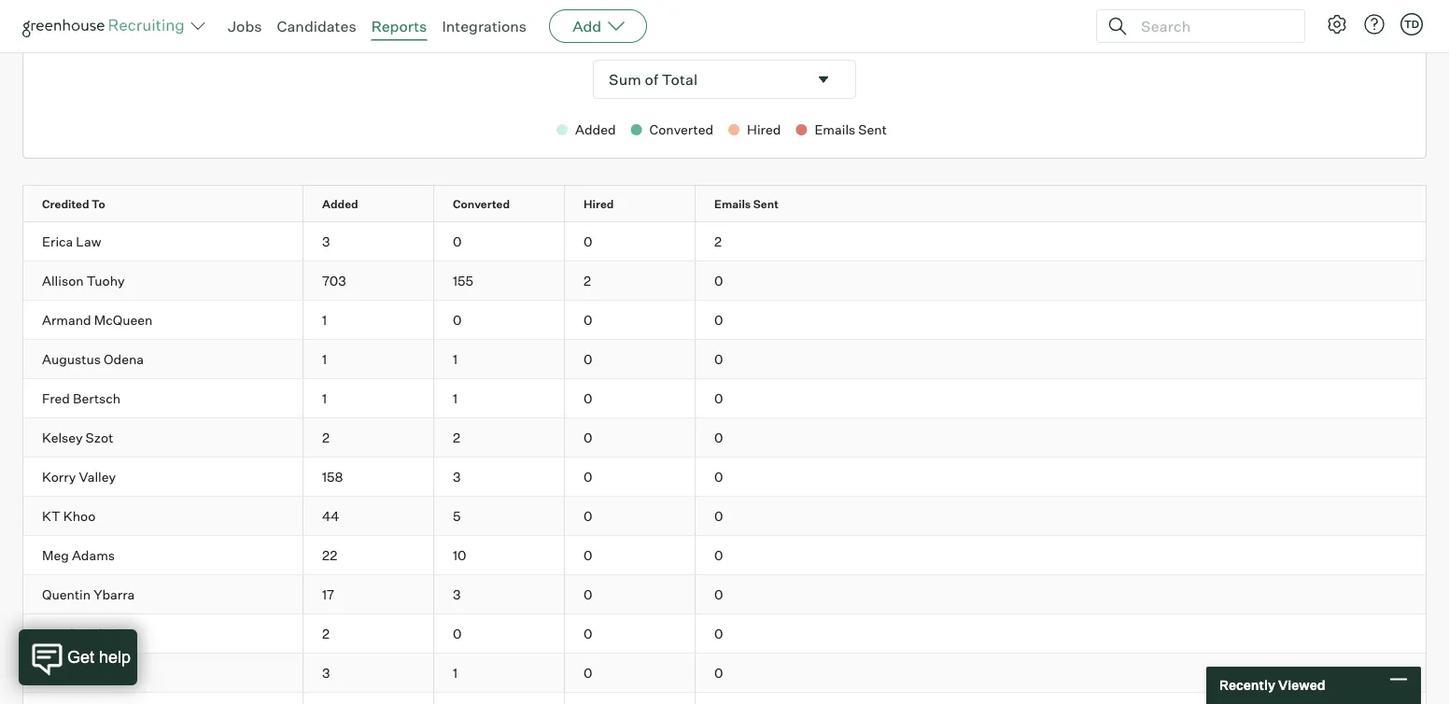 Task type: locate. For each thing, give the bounding box(es) containing it.
hired
[[584, 197, 614, 211]]

row group containing fred bertsch
[[23, 379, 1427, 419]]

row containing credited to
[[23, 186, 1427, 222]]

row containing quentin ybarra
[[23, 576, 1427, 614]]

2 down emails
[[715, 233, 722, 250]]

None field
[[594, 61, 856, 98]]

augustus odena
[[42, 351, 144, 367]]

3
[[322, 233, 330, 250], [453, 469, 461, 485], [453, 586, 461, 603], [322, 665, 330, 681]]

2 down 17
[[322, 626, 330, 642]]

integrations link
[[442, 17, 527, 36]]

allison
[[42, 272, 84, 289]]

1 row from the top
[[23, 186, 1427, 222]]

credited to
[[42, 197, 105, 211]]

3 down 'added'
[[322, 233, 330, 250]]

3 row from the top
[[23, 262, 1427, 300]]

1
[[322, 312, 327, 328], [322, 351, 327, 367], [453, 351, 458, 367], [322, 390, 327, 407], [453, 390, 458, 407], [453, 665, 458, 681]]

cell
[[304, 693, 434, 704], [434, 693, 565, 704], [565, 693, 696, 704]]

credited to column header
[[23, 186, 320, 222]]

row group containing armand mcqueen
[[23, 301, 1427, 340]]

0
[[453, 233, 462, 250], [584, 233, 593, 250], [715, 272, 724, 289], [453, 312, 462, 328], [584, 312, 593, 328], [715, 312, 724, 328], [584, 351, 593, 367], [715, 351, 724, 367], [584, 390, 593, 407], [715, 390, 724, 407], [584, 429, 593, 446], [715, 429, 724, 446], [584, 469, 593, 485], [715, 469, 724, 485], [584, 508, 593, 524], [715, 508, 724, 524], [584, 547, 593, 564], [715, 547, 724, 564], [584, 586, 593, 603], [715, 586, 724, 603], [453, 626, 462, 642], [584, 626, 593, 642], [715, 626, 724, 642], [584, 665, 593, 681], [715, 665, 724, 681]]

4 row from the top
[[23, 301, 1427, 339]]

10
[[453, 547, 467, 564]]

row containing allison tuohy
[[23, 262, 1427, 300]]

3 row group from the top
[[23, 301, 1427, 340]]

4 row group from the top
[[23, 340, 1427, 379]]

jobs
[[228, 17, 262, 36]]

row group containing kt khoo
[[23, 497, 1427, 536]]

kt
[[42, 508, 60, 524]]

2 row from the top
[[23, 223, 1427, 261]]

2
[[715, 233, 722, 250], [584, 272, 591, 289], [322, 429, 330, 446], [453, 429, 461, 446], [322, 626, 330, 642]]

6 row from the top
[[23, 379, 1427, 418]]

10 row group from the top
[[23, 576, 1427, 615]]

row group containing erica law
[[23, 223, 1427, 262]]

szot
[[86, 429, 113, 446]]

703
[[322, 272, 346, 289]]

erica
[[42, 233, 73, 250]]

added column header
[[304, 186, 450, 222]]

row group containing quentin ybarra
[[23, 576, 1427, 615]]

8 row group from the top
[[23, 497, 1427, 536]]

jobs link
[[228, 17, 262, 36]]

korry
[[42, 469, 76, 485]]

10 row from the top
[[23, 536, 1427, 575]]

meg
[[42, 547, 69, 564]]

5
[[453, 508, 461, 524]]

mcqueen
[[94, 312, 153, 328]]

meg adams
[[42, 547, 115, 564]]

5 row from the top
[[23, 340, 1427, 379]]

2 cell from the left
[[434, 693, 565, 704]]

11 row from the top
[[23, 576, 1427, 614]]

row group containing augustus odena
[[23, 340, 1427, 379]]

5 row group from the top
[[23, 379, 1427, 419]]

ybarra
[[94, 586, 135, 603]]

to
[[92, 197, 105, 211]]

9 row group from the top
[[23, 536, 1427, 576]]

row containing kt khoo
[[23, 497, 1427, 535]]

12 row group from the top
[[23, 654, 1427, 693]]

6 row group from the top
[[23, 419, 1427, 458]]

credited
[[42, 197, 89, 211]]

row group containing test dummy
[[23, 654, 1427, 693]]

nicolas
[[42, 626, 87, 642]]

toggle flyout image
[[815, 70, 833, 89]]

17
[[322, 586, 335, 603]]

grid containing erica law
[[23, 186, 1427, 704]]

7 row group from the top
[[23, 458, 1427, 497]]

row group containing allison tuohy
[[23, 262, 1427, 301]]

1 cell from the left
[[304, 693, 434, 704]]

7 row from the top
[[23, 419, 1427, 457]]

allison tuohy
[[42, 272, 125, 289]]

155
[[453, 272, 474, 289]]

augustus
[[42, 351, 101, 367]]

grid
[[23, 186, 1427, 704]]

12 row from the top
[[23, 615, 1427, 653]]

9 row from the top
[[23, 497, 1427, 535]]

row
[[23, 186, 1427, 222], [23, 223, 1427, 261], [23, 262, 1427, 300], [23, 301, 1427, 339], [23, 340, 1427, 379], [23, 379, 1427, 418], [23, 419, 1427, 457], [23, 458, 1427, 496], [23, 497, 1427, 535], [23, 536, 1427, 575], [23, 576, 1427, 614], [23, 615, 1427, 653], [23, 654, 1427, 692], [23, 693, 1427, 704]]

14 row from the top
[[23, 693, 1427, 704]]

row group containing korry valley
[[23, 458, 1427, 497]]

Search text field
[[1137, 13, 1288, 40]]

row containing test dummy
[[23, 654, 1427, 692]]

row containing augustus odena
[[23, 340, 1427, 379]]

quentin
[[42, 586, 91, 603]]

row group
[[23, 223, 1427, 262], [23, 262, 1427, 301], [23, 301, 1427, 340], [23, 340, 1427, 379], [23, 379, 1427, 419], [23, 419, 1427, 458], [23, 458, 1427, 497], [23, 497, 1427, 536], [23, 536, 1427, 576], [23, 576, 1427, 615], [23, 615, 1427, 654], [23, 654, 1427, 693], [23, 693, 1427, 704]]

3 down 17
[[322, 665, 330, 681]]

adams
[[72, 547, 115, 564]]

1 row group from the top
[[23, 223, 1427, 262]]

11 row group from the top
[[23, 615, 1427, 654]]

reports
[[371, 17, 427, 36]]

8 row from the top
[[23, 458, 1427, 496]]

13 row from the top
[[23, 654, 1427, 692]]

emails sent column header
[[696, 186, 844, 222]]

test dummy
[[42, 665, 120, 681]]

added
[[322, 197, 358, 211]]

2 row group from the top
[[23, 262, 1427, 301]]

integrations
[[442, 17, 527, 36]]



Task type: vqa. For each thing, say whether or not it's contained in the screenshot.


Task type: describe. For each thing, give the bounding box(es) containing it.
emails sent
[[715, 197, 779, 211]]

kelsey szot
[[42, 429, 113, 446]]

test
[[42, 665, 69, 681]]

khoo
[[63, 508, 96, 524]]

row containing nicolas plaza
[[23, 615, 1427, 653]]

converted
[[453, 197, 510, 211]]

candidates
[[277, 17, 357, 36]]

row containing erica law
[[23, 223, 1427, 261]]

row containing kelsey szot
[[23, 419, 1427, 457]]

row group containing nicolas plaza
[[23, 615, 1427, 654]]

3 down 10
[[453, 586, 461, 603]]

configure image
[[1327, 13, 1349, 36]]

hired column header
[[565, 186, 712, 222]]

odena
[[104, 351, 144, 367]]

add button
[[549, 9, 648, 43]]

viewed
[[1279, 677, 1326, 694]]

row group containing kelsey szot
[[23, 419, 1427, 458]]

Mode Selector text field
[[594, 61, 807, 98]]

armand mcqueen
[[42, 312, 153, 328]]

nicolas plaza
[[42, 626, 123, 642]]

quentin ybarra
[[42, 586, 135, 603]]

reports link
[[371, 17, 427, 36]]

add
[[573, 17, 602, 36]]

22
[[322, 547, 338, 564]]

kt khoo
[[42, 508, 96, 524]]

2 up 5
[[453, 429, 461, 446]]

row containing armand mcqueen
[[23, 301, 1427, 339]]

kelsey
[[42, 429, 83, 446]]

fred bertsch
[[42, 390, 121, 407]]

row containing meg adams
[[23, 536, 1427, 575]]

erica law
[[42, 233, 101, 250]]

158
[[322, 469, 343, 485]]

emails
[[715, 197, 751, 211]]

sent
[[754, 197, 779, 211]]

converted column header
[[434, 186, 581, 222]]

tuohy
[[87, 272, 125, 289]]

valley
[[79, 469, 116, 485]]

candidates link
[[277, 17, 357, 36]]

recently
[[1220, 677, 1276, 694]]

armand
[[42, 312, 91, 328]]

recently viewed
[[1220, 677, 1326, 694]]

row group containing meg adams
[[23, 536, 1427, 576]]

plaza
[[90, 626, 123, 642]]

3 up 5
[[453, 469, 461, 485]]

dummy
[[72, 665, 120, 681]]

44
[[322, 508, 340, 524]]

td button
[[1398, 9, 1428, 39]]

3 cell from the left
[[565, 693, 696, 704]]

law
[[76, 233, 101, 250]]

greenhouse recruiting image
[[22, 15, 191, 37]]

2 down hired
[[584, 272, 591, 289]]

korry valley
[[42, 469, 116, 485]]

row containing korry valley
[[23, 458, 1427, 496]]

td button
[[1401, 13, 1424, 36]]

2 up '158'
[[322, 429, 330, 446]]

bertsch
[[73, 390, 121, 407]]

13 row group from the top
[[23, 693, 1427, 704]]

fred
[[42, 390, 70, 407]]

row containing fred bertsch
[[23, 379, 1427, 418]]

td
[[1405, 18, 1420, 30]]



